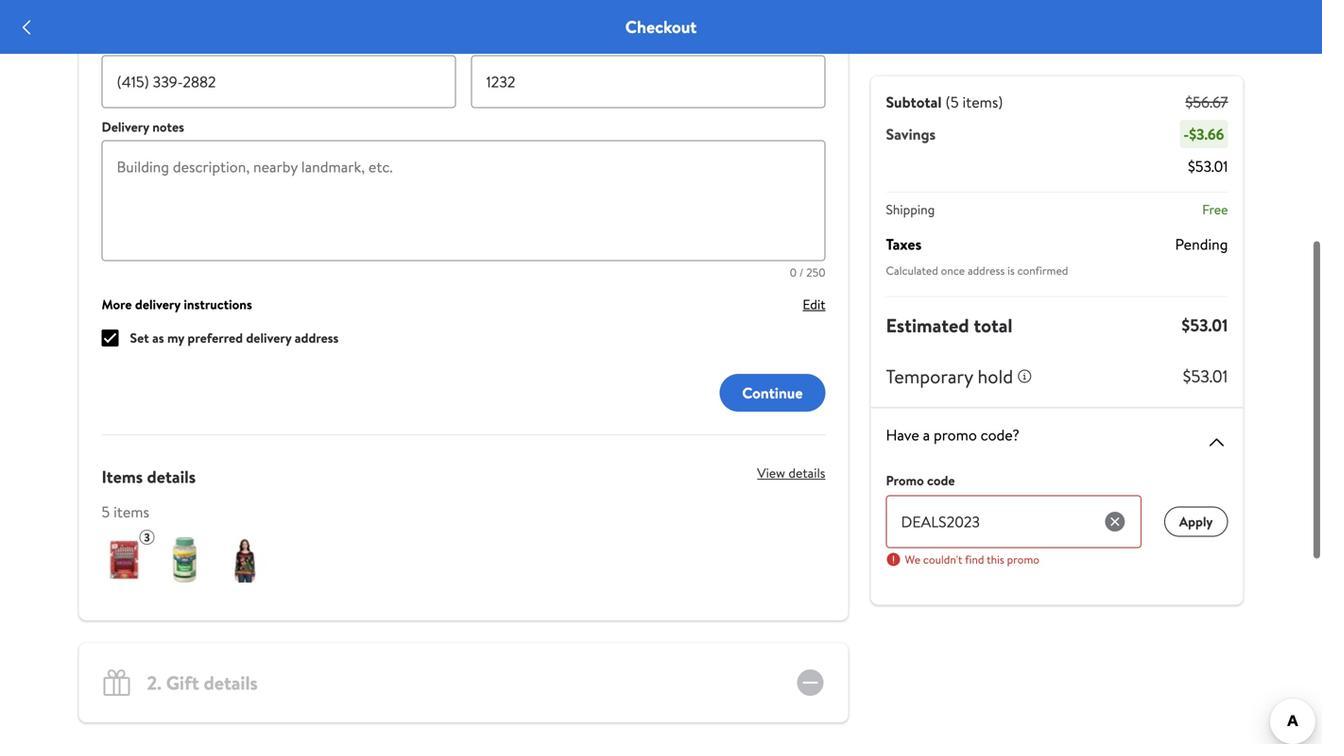 Task type: describe. For each thing, give the bounding box(es) containing it.
Zip code* text field
[[656, 0, 826, 23]]

code
[[927, 472, 955, 490]]

view
[[757, 464, 785, 482]]

apply button
[[1164, 507, 1228, 537]]

as
[[152, 329, 164, 347]]

Phone number* telephone field
[[102, 55, 456, 108]]

temporary
[[886, 363, 973, 390]]

instructions
[[184, 295, 252, 314]]

details for view details
[[788, 464, 826, 482]]

0 / 250
[[790, 265, 826, 281]]

edit button
[[803, 295, 826, 314]]

kraft parmesan grated cheese, 16 oz shaker image
[[162, 538, 207, 583]]

we couldn't find this promo
[[905, 552, 1040, 568]]

pending
[[1175, 234, 1228, 255]]

1 vertical spatial $53.01
[[1182, 314, 1228, 337]]

calculated
[[886, 263, 938, 279]]

temporary hold
[[886, 363, 1013, 390]]

delivery notes
[[102, 118, 184, 136]]

back image
[[15, 16, 38, 39]]

items
[[102, 465, 143, 489]]

$56.67
[[1185, 92, 1228, 112]]

5
[[102, 502, 110, 523]]

continue button
[[720, 374, 826, 412]]

have a promo code?
[[886, 425, 1020, 446]]

continue
[[742, 383, 803, 403]]

preferred
[[187, 329, 243, 347]]

2.
[[147, 670, 162, 697]]

estimated
[[886, 312, 969, 339]]

taxes
[[886, 234, 922, 255]]

Gate or call box code text field
[[471, 55, 826, 108]]

(5
[[945, 92, 959, 112]]

once
[[941, 263, 965, 279]]

250
[[806, 265, 826, 281]]

-$3.66
[[1183, 124, 1224, 145]]

my
[[167, 329, 184, 347]]

total
[[974, 312, 1013, 339]]

apply
[[1179, 513, 1213, 531]]

view details
[[757, 464, 826, 482]]

find
[[965, 552, 984, 568]]

items details
[[102, 465, 196, 489]]

clear field image
[[1104, 511, 1126, 533]]

set
[[130, 329, 149, 347]]

view details button
[[742, 458, 826, 489]]

$3.66
[[1189, 124, 1224, 145]]

0 vertical spatial promo
[[934, 425, 977, 446]]

have
[[886, 425, 919, 446]]



Task type: vqa. For each thing, say whether or not it's contained in the screenshot.
the '0 / 250'
yes



Task type: locate. For each thing, give the bounding box(es) containing it.
1 horizontal spatial details
[[204, 670, 258, 697]]

subtotal
[[886, 92, 942, 112]]

details right "items"
[[147, 465, 196, 489]]

Delivery notes text field
[[102, 140, 826, 261]]

0 horizontal spatial details
[[147, 465, 196, 489]]

is
[[1008, 263, 1015, 279]]

no boundaries juniors christmas sweater, midweight, sizes xs-xxxl image
[[223, 538, 268, 583]]

1 vertical spatial delivery
[[246, 329, 291, 347]]

temporary hold info image
[[1017, 369, 1032, 384]]

/
[[799, 265, 804, 281]]

0 horizontal spatial delivery
[[135, 295, 180, 314]]

more delivery instructions
[[102, 295, 252, 314]]

we
[[905, 552, 921, 568]]

3
[[144, 530, 150, 546]]

delivery right preferred
[[246, 329, 291, 347]]

details right view
[[788, 464, 826, 482]]

1 horizontal spatial address
[[968, 263, 1005, 279]]

Promo code text field
[[886, 496, 1089, 549]]

2 horizontal spatial details
[[788, 464, 826, 482]]

have a promo code? image
[[1205, 431, 1228, 454]]

5 items
[[102, 502, 149, 523]]

items
[[113, 502, 149, 523]]

promo right a
[[934, 425, 977, 446]]

brach's peppermint candy canes, holiday christmas candy, 12 ct., 5.3oz, quantity 3 image
[[102, 538, 147, 583]]

savings
[[886, 124, 936, 145]]

0 vertical spatial delivery
[[135, 295, 180, 314]]

1 vertical spatial address
[[295, 329, 339, 347]]

0 vertical spatial address
[[968, 263, 1005, 279]]

details
[[788, 464, 826, 482], [147, 465, 196, 489], [204, 670, 258, 697]]

checkout
[[625, 15, 697, 39]]

delivery
[[135, 295, 180, 314], [246, 329, 291, 347]]

set as my preferred delivery address
[[130, 329, 339, 347]]

1 horizontal spatial delivery
[[246, 329, 291, 347]]

0 vertical spatial $53.01
[[1188, 156, 1228, 177]]

confirmed
[[1017, 263, 1068, 279]]

calculated once address is confirmed
[[886, 263, 1068, 279]]

shipping
[[886, 200, 935, 219]]

delivery
[[102, 118, 149, 136]]

delivery up 'as' at the left of the page
[[135, 295, 180, 314]]

code?
[[981, 425, 1020, 446]]

hold
[[978, 363, 1013, 390]]

promo
[[886, 472, 924, 490]]

promo right this
[[1007, 552, 1040, 568]]

$53.01 up have a promo code? icon
[[1183, 365, 1228, 388]]

promo
[[934, 425, 977, 446], [1007, 552, 1040, 568]]

$53.01 down $3.66 at the top of page
[[1188, 156, 1228, 177]]

details inside dropdown button
[[788, 464, 826, 482]]

couldn't
[[923, 552, 963, 568]]

0
[[790, 265, 797, 281]]

2 vertical spatial $53.01
[[1183, 365, 1228, 388]]

details right gift
[[204, 670, 258, 697]]

more
[[102, 295, 132, 314]]

subtotal (5 items)
[[886, 92, 1003, 112]]

details for items details
[[147, 465, 196, 489]]

0 horizontal spatial promo
[[934, 425, 977, 446]]

estimated total
[[886, 312, 1013, 339]]

promo code
[[886, 472, 955, 490]]

$53.01
[[1188, 156, 1228, 177], [1182, 314, 1228, 337], [1183, 365, 1228, 388]]

Set as my preferred delivery address checkbox
[[102, 330, 119, 347]]

1 vertical spatial promo
[[1007, 552, 1040, 568]]

edit
[[803, 295, 826, 314]]

items)
[[962, 92, 1003, 112]]

1 horizontal spatial promo
[[1007, 552, 1040, 568]]

a
[[923, 425, 930, 446]]

0 horizontal spatial address
[[295, 329, 339, 347]]

$53.01 down the pending
[[1182, 314, 1228, 337]]

free
[[1202, 200, 1228, 219]]

gift
[[166, 670, 199, 697]]

address
[[968, 263, 1005, 279], [295, 329, 339, 347]]

-
[[1183, 124, 1189, 145]]

notes
[[152, 118, 184, 136]]

2. gift details
[[147, 670, 258, 697]]

this
[[987, 552, 1004, 568]]



